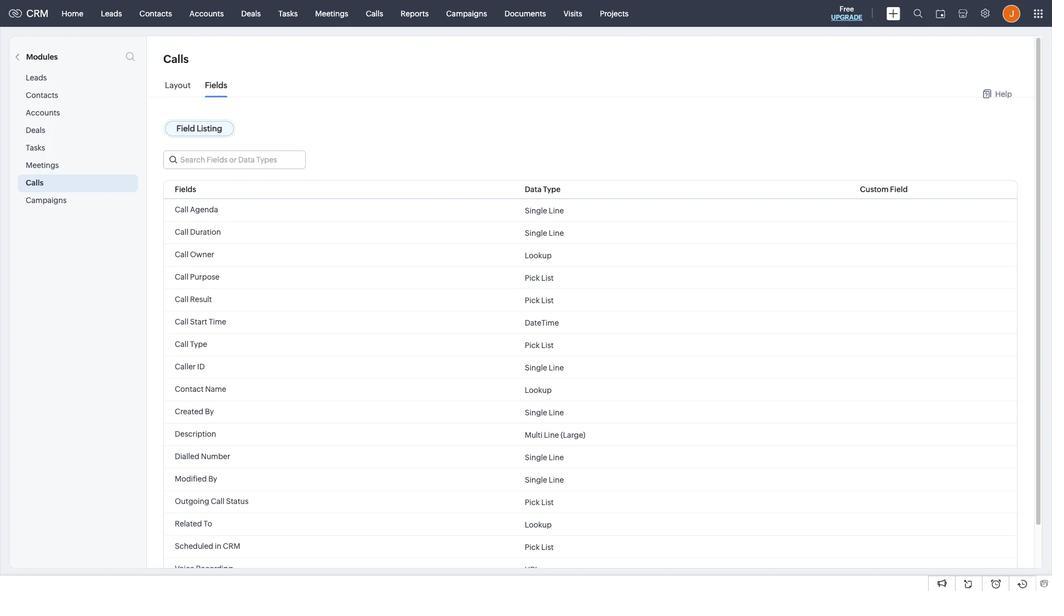 Task type: vqa. For each thing, say whether or not it's contained in the screenshot.
left 06:48
no



Task type: locate. For each thing, give the bounding box(es) containing it.
single
[[525, 206, 547, 215], [525, 229, 547, 238], [525, 364, 547, 372], [525, 409, 547, 417], [525, 453, 547, 462], [525, 476, 547, 485]]

layout link
[[165, 81, 191, 98]]

call purpose
[[175, 273, 220, 282]]

1 horizontal spatial contacts
[[140, 9, 172, 18]]

data
[[525, 185, 542, 194]]

0 horizontal spatial tasks
[[26, 144, 45, 152]]

call left purpose at the top left of the page
[[175, 273, 188, 282]]

accounts
[[190, 9, 224, 18], [26, 108, 60, 117]]

3 single line from the top
[[525, 364, 564, 372]]

4 pick list from the top
[[525, 498, 554, 507]]

line for dialled number
[[549, 453, 564, 462]]

lookup for contact name
[[525, 386, 552, 395]]

id
[[197, 363, 205, 372]]

single line for call duration
[[525, 229, 564, 238]]

crm right in
[[223, 542, 240, 551]]

create menu element
[[880, 0, 907, 27]]

4 pick from the top
[[525, 498, 540, 507]]

call up caller
[[175, 340, 188, 349]]

0 vertical spatial fields
[[205, 81, 227, 90]]

pick for call result
[[525, 296, 540, 305]]

number
[[201, 453, 230, 461]]

1 horizontal spatial leads
[[101, 9, 122, 18]]

0 vertical spatial leads
[[101, 9, 122, 18]]

contacts
[[140, 9, 172, 18], [26, 91, 58, 100]]

start
[[190, 318, 207, 327]]

single line for caller id
[[525, 364, 564, 372]]

2 horizontal spatial calls
[[366, 9, 383, 18]]

leads
[[101, 9, 122, 18], [26, 73, 47, 82]]

single for modified by
[[525, 476, 547, 485]]

0 horizontal spatial leads
[[26, 73, 47, 82]]

0 vertical spatial contacts
[[140, 9, 172, 18]]

contacts link
[[131, 0, 181, 27]]

caller id
[[175, 363, 205, 372]]

by right created at the bottom
[[205, 408, 214, 416]]

1 vertical spatial fields
[[175, 185, 196, 194]]

1 horizontal spatial calls
[[163, 53, 189, 65]]

3 pick list from the top
[[525, 341, 554, 350]]

6 single line from the top
[[525, 476, 564, 485]]

0 vertical spatial meetings
[[315, 9, 348, 18]]

pick list for call purpose
[[525, 274, 554, 282]]

type down the start
[[190, 340, 207, 349]]

0 horizontal spatial fields
[[175, 185, 196, 194]]

pick
[[525, 274, 540, 282], [525, 296, 540, 305], [525, 341, 540, 350], [525, 498, 540, 507], [525, 543, 540, 552]]

2 single from the top
[[525, 229, 547, 238]]

lookup for call owner
[[525, 251, 552, 260]]

type right data in the top of the page
[[543, 185, 561, 194]]

1 vertical spatial by
[[208, 475, 217, 484]]

time
[[209, 318, 226, 327]]

pick list for call type
[[525, 341, 554, 350]]

call left result
[[175, 295, 188, 304]]

reports link
[[392, 0, 437, 27]]

0 vertical spatial tasks
[[278, 9, 298, 18]]

purpose
[[190, 273, 220, 282]]

pick list for call result
[[525, 296, 554, 305]]

3 single from the top
[[525, 364, 547, 372]]

duration
[[190, 228, 221, 237]]

0 horizontal spatial deals
[[26, 126, 45, 135]]

1 horizontal spatial campaigns
[[446, 9, 487, 18]]

search image
[[913, 9, 923, 18]]

3 list from the top
[[541, 341, 554, 350]]

layout
[[165, 81, 191, 90]]

line
[[549, 206, 564, 215], [549, 229, 564, 238], [549, 364, 564, 372], [549, 409, 564, 417], [544, 431, 559, 440], [549, 453, 564, 462], [549, 476, 564, 485]]

2 pick from the top
[[525, 296, 540, 305]]

1 vertical spatial meetings
[[26, 161, 59, 170]]

1 vertical spatial lookup
[[525, 386, 552, 395]]

upgrade
[[831, 14, 862, 21]]

2 lookup from the top
[[525, 386, 552, 395]]

help
[[995, 90, 1012, 98]]

5 pick list from the top
[[525, 543, 554, 552]]

owner
[[190, 250, 214, 259]]

list for scheduled in crm
[[541, 543, 554, 552]]

1 pick from the top
[[525, 274, 540, 282]]

call for call duration
[[175, 228, 188, 237]]

1 vertical spatial calls
[[163, 53, 189, 65]]

name
[[205, 385, 226, 394]]

contact
[[175, 385, 204, 394]]

5 list from the top
[[541, 543, 554, 552]]

visits link
[[555, 0, 591, 27]]

call left duration
[[175, 228, 188, 237]]

1 horizontal spatial fields
[[205, 81, 227, 90]]

1 vertical spatial type
[[190, 340, 207, 349]]

1 horizontal spatial tasks
[[278, 9, 298, 18]]

0 vertical spatial calls
[[366, 9, 383, 18]]

multi line (large)
[[525, 431, 585, 440]]

contacts down "modules"
[[26, 91, 58, 100]]

call type
[[175, 340, 207, 349]]

dialled
[[175, 453, 199, 461]]

5 pick from the top
[[525, 543, 540, 552]]

deals
[[241, 9, 261, 18], [26, 126, 45, 135]]

type for call type
[[190, 340, 207, 349]]

by right the modified
[[208, 475, 217, 484]]

2 list from the top
[[541, 296, 554, 305]]

search element
[[907, 0, 929, 27]]

custom
[[860, 185, 889, 194]]

single line for call agenda
[[525, 206, 564, 215]]

crm
[[26, 8, 49, 19], [223, 542, 240, 551]]

0 horizontal spatial accounts
[[26, 108, 60, 117]]

modules
[[26, 53, 58, 61]]

lookup
[[525, 251, 552, 260], [525, 386, 552, 395], [525, 521, 552, 530]]

4 single from the top
[[525, 409, 547, 417]]

Search Fields or Data Types text field
[[164, 151, 305, 169]]

scheduled
[[175, 542, 213, 551]]

meetings
[[315, 9, 348, 18], [26, 161, 59, 170]]

crm left home
[[26, 8, 49, 19]]

call left owner on the top left
[[175, 250, 188, 259]]

leads down "modules"
[[26, 73, 47, 82]]

call for call agenda
[[175, 205, 188, 214]]

call for call type
[[175, 340, 188, 349]]

0 vertical spatial by
[[205, 408, 214, 416]]

5 single line from the top
[[525, 453, 564, 462]]

0 vertical spatial crm
[[26, 8, 49, 19]]

caller
[[175, 363, 196, 372]]

calendar image
[[936, 9, 945, 18]]

fields
[[205, 81, 227, 90], [175, 185, 196, 194]]

1 horizontal spatial deals
[[241, 9, 261, 18]]

0 vertical spatial type
[[543, 185, 561, 194]]

1 vertical spatial crm
[[223, 542, 240, 551]]

in
[[215, 542, 221, 551]]

single line
[[525, 206, 564, 215], [525, 229, 564, 238], [525, 364, 564, 372], [525, 409, 564, 417], [525, 453, 564, 462], [525, 476, 564, 485]]

visits
[[564, 9, 582, 18]]

1 horizontal spatial accounts
[[190, 9, 224, 18]]

url
[[525, 566, 539, 575]]

single for call duration
[[525, 229, 547, 238]]

create menu image
[[887, 7, 900, 20]]

leads right home
[[101, 9, 122, 18]]

1 vertical spatial leads
[[26, 73, 47, 82]]

4 single line from the top
[[525, 409, 564, 417]]

0 horizontal spatial crm
[[26, 8, 49, 19]]

single for call agenda
[[525, 206, 547, 215]]

2 single line from the top
[[525, 229, 564, 238]]

2 pick list from the top
[[525, 296, 554, 305]]

call
[[175, 205, 188, 214], [175, 228, 188, 237], [175, 250, 188, 259], [175, 273, 188, 282], [175, 295, 188, 304], [175, 318, 188, 327], [175, 340, 188, 349], [211, 498, 224, 506]]

6 single from the top
[[525, 476, 547, 485]]

fields up call agenda
[[175, 185, 196, 194]]

3 pick from the top
[[525, 341, 540, 350]]

1 vertical spatial campaigns
[[26, 196, 67, 205]]

tasks
[[278, 9, 298, 18], [26, 144, 45, 152]]

1 lookup from the top
[[525, 251, 552, 260]]

3 lookup from the top
[[525, 521, 552, 530]]

type
[[543, 185, 561, 194], [190, 340, 207, 349]]

1 pick list from the top
[[525, 274, 554, 282]]

fields right layout
[[205, 81, 227, 90]]

1 single line from the top
[[525, 206, 564, 215]]

pick list for scheduled in crm
[[525, 543, 554, 552]]

scheduled in crm
[[175, 542, 240, 551]]

leads link
[[92, 0, 131, 27]]

pick list
[[525, 274, 554, 282], [525, 296, 554, 305], [525, 341, 554, 350], [525, 498, 554, 507], [525, 543, 554, 552]]

0 horizontal spatial calls
[[26, 179, 44, 187]]

contacts right 'leads' link
[[140, 9, 172, 18]]

call left the agenda
[[175, 205, 188, 214]]

call for call start time
[[175, 318, 188, 327]]

voice recording
[[175, 565, 233, 574]]

recording
[[196, 565, 233, 574]]

0 horizontal spatial campaigns
[[26, 196, 67, 205]]

(large)
[[561, 431, 585, 440]]

1 vertical spatial tasks
[[26, 144, 45, 152]]

line for description
[[544, 431, 559, 440]]

to
[[204, 520, 212, 529]]

call agenda
[[175, 205, 218, 214]]

1 single from the top
[[525, 206, 547, 215]]

1 list from the top
[[541, 274, 554, 282]]

0 vertical spatial lookup
[[525, 251, 552, 260]]

voice
[[175, 565, 194, 574]]

0 horizontal spatial type
[[190, 340, 207, 349]]

single line for dialled number
[[525, 453, 564, 462]]

documents
[[505, 9, 546, 18]]

agenda
[[190, 205, 218, 214]]

call result
[[175, 295, 212, 304]]

by
[[205, 408, 214, 416], [208, 475, 217, 484]]

lookup for related to
[[525, 521, 552, 530]]

1 horizontal spatial crm
[[223, 542, 240, 551]]

created by
[[175, 408, 214, 416]]

call left the start
[[175, 318, 188, 327]]

1 vertical spatial contacts
[[26, 91, 58, 100]]

call for call purpose
[[175, 273, 188, 282]]

campaigns
[[446, 9, 487, 18], [26, 196, 67, 205]]

1 horizontal spatial type
[[543, 185, 561, 194]]

call duration
[[175, 228, 221, 237]]

line for call agenda
[[549, 206, 564, 215]]

crm link
[[9, 8, 49, 19]]

calls
[[366, 9, 383, 18], [163, 53, 189, 65], [26, 179, 44, 187]]

2 vertical spatial lookup
[[525, 521, 552, 530]]

5 single from the top
[[525, 453, 547, 462]]

1 horizontal spatial meetings
[[315, 9, 348, 18]]

status
[[226, 498, 249, 506]]

list for call type
[[541, 341, 554, 350]]

list
[[541, 274, 554, 282], [541, 296, 554, 305], [541, 341, 554, 350], [541, 498, 554, 507], [541, 543, 554, 552]]

home link
[[53, 0, 92, 27]]

4 list from the top
[[541, 498, 554, 507]]



Task type: describe. For each thing, give the bounding box(es) containing it.
0 vertical spatial campaigns
[[446, 9, 487, 18]]

2 vertical spatial calls
[[26, 179, 44, 187]]

call owner
[[175, 250, 214, 259]]

pick for scheduled in crm
[[525, 543, 540, 552]]

single for dialled number
[[525, 453, 547, 462]]

fields link
[[205, 81, 227, 98]]

datetime
[[525, 319, 559, 327]]

projects
[[600, 9, 629, 18]]

single line for modified by
[[525, 476, 564, 485]]

modified
[[175, 475, 207, 484]]

description
[[175, 430, 216, 439]]

related to
[[175, 520, 212, 529]]

home
[[62, 9, 83, 18]]

single for caller id
[[525, 364, 547, 372]]

by for modified by
[[208, 475, 217, 484]]

created
[[175, 408, 203, 416]]

line for caller id
[[549, 364, 564, 372]]

reports
[[401, 9, 429, 18]]

profile element
[[996, 0, 1027, 27]]

outgoing call status
[[175, 498, 249, 506]]

single line for created by
[[525, 409, 564, 417]]

single for created by
[[525, 409, 547, 417]]

free upgrade
[[831, 5, 862, 21]]

documents link
[[496, 0, 555, 27]]

modified by
[[175, 475, 217, 484]]

calls link
[[357, 0, 392, 27]]

pick for outgoing call status
[[525, 498, 540, 507]]

contact name
[[175, 385, 226, 394]]

profile image
[[1003, 5, 1020, 22]]

0 vertical spatial deals
[[241, 9, 261, 18]]

accounts link
[[181, 0, 233, 27]]

field
[[890, 185, 908, 194]]

outgoing
[[175, 498, 209, 506]]

custom field
[[860, 185, 908, 194]]

pick list for outgoing call status
[[525, 498, 554, 507]]

campaigns link
[[437, 0, 496, 27]]

list for call purpose
[[541, 274, 554, 282]]

calls inside calls link
[[366, 9, 383, 18]]

pick for call type
[[525, 341, 540, 350]]

pick for call purpose
[[525, 274, 540, 282]]

list for outgoing call status
[[541, 498, 554, 507]]

line for created by
[[549, 409, 564, 417]]

data type
[[525, 185, 561, 194]]

list for call result
[[541, 296, 554, 305]]

line for call duration
[[549, 229, 564, 238]]

type for data type
[[543, 185, 561, 194]]

line for modified by
[[549, 476, 564, 485]]

1 vertical spatial deals
[[26, 126, 45, 135]]

1 vertical spatial accounts
[[26, 108, 60, 117]]

related
[[175, 520, 202, 529]]

deals link
[[233, 0, 270, 27]]

projects link
[[591, 0, 637, 27]]

call left 'status'
[[211, 498, 224, 506]]

0 horizontal spatial contacts
[[26, 91, 58, 100]]

free
[[840, 5, 854, 13]]

multi
[[525, 431, 542, 440]]

0 vertical spatial accounts
[[190, 9, 224, 18]]

meetings link
[[306, 0, 357, 27]]

call for call result
[[175, 295, 188, 304]]

leads inside 'leads' link
[[101, 9, 122, 18]]

result
[[190, 295, 212, 304]]

0 horizontal spatial meetings
[[26, 161, 59, 170]]

call start time
[[175, 318, 226, 327]]

by for created by
[[205, 408, 214, 416]]

call for call owner
[[175, 250, 188, 259]]

dialled number
[[175, 453, 230, 461]]

tasks link
[[270, 0, 306, 27]]



